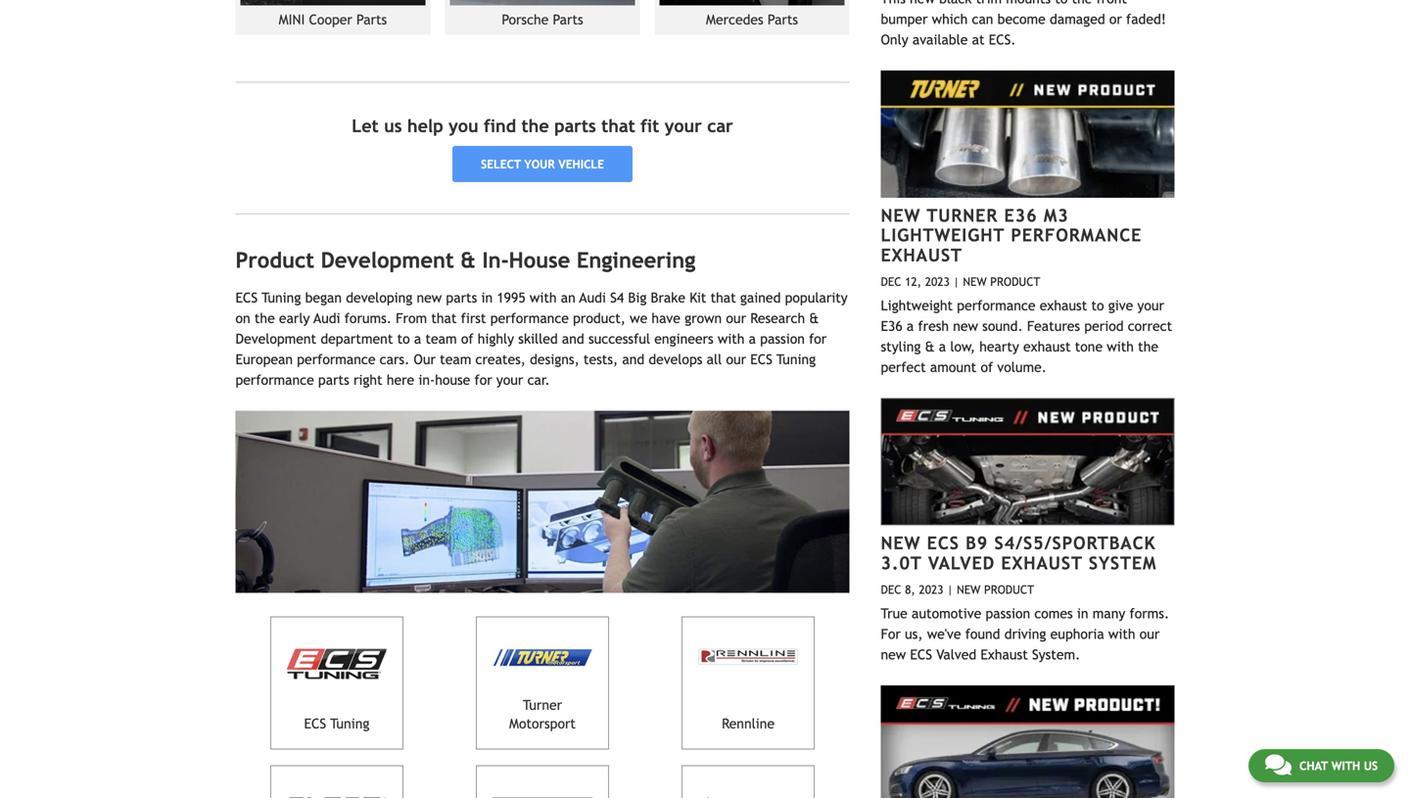 Task type: locate. For each thing, give the bounding box(es) containing it.
brake
[[651, 290, 686, 306]]

0 horizontal spatial passion
[[761, 331, 805, 347]]

for
[[881, 627, 901, 642]]

period
[[1085, 318, 1124, 334]]

fit
[[641, 116, 660, 136]]

2 vertical spatial to
[[397, 331, 410, 347]]

ecs.
[[989, 32, 1017, 47]]

& down popularity
[[810, 311, 819, 326]]

team up our
[[426, 331, 457, 347]]

1 parts from the left
[[357, 12, 387, 27]]

and down the successful
[[623, 352, 645, 367]]

product up sound.
[[991, 275, 1041, 289]]

your right fit
[[665, 116, 702, 136]]

1 horizontal spatial parts
[[446, 290, 477, 306]]

turner
[[927, 205, 999, 226], [523, 698, 562, 713]]

0 vertical spatial 2023
[[926, 275, 950, 289]]

new ecs b9 s4/s5/sportback 3.0t valved exhaust system link
[[881, 533, 1158, 573]]

dec inside dec 12, 2023 | new product lightweight performance exhaust to give your e36 a fresh new sound. features period correct styling & a low, hearty exhaust tone with the perfect amount of volume.
[[881, 275, 902, 289]]

1 horizontal spatial audi
[[580, 290, 606, 306]]

& down fresh
[[926, 339, 935, 355]]

to up damaged
[[1056, 0, 1068, 6]]

new inside ecs tuning began developing new parts in 1995 with an audi s4 big brake kit that gained popularity on the early audi forums. from that first performance product, we have grown our research & development department to a team of highly skilled and successful engineers with a passion for european performance cars. our team creates, designs, tests, and develops all our ecs tuning performance parts right here in-house for your car.
[[417, 290, 442, 306]]

2 vertical spatial new
[[957, 583, 981, 597]]

1 horizontal spatial that
[[602, 116, 636, 136]]

a left low,
[[939, 339, 947, 355]]

new down for
[[881, 647, 907, 663]]

of down hearty
[[981, 360, 994, 375]]

and up designs,
[[562, 331, 585, 347]]

1 vertical spatial exhaust
[[1002, 553, 1083, 573]]

of inside ecs tuning began developing new parts in 1995 with an audi s4 big brake kit that gained popularity on the early audi forums. from that first performance product, we have grown our research & development department to a team of highly skilled and successful engineers with a passion for european performance cars. our team creates, designs, tests, and develops all our ecs tuning performance parts right here in-house for your car.
[[461, 331, 474, 347]]

product
[[236, 248, 315, 273], [991, 275, 1041, 289], [985, 583, 1035, 597]]

|
[[954, 275, 960, 289], [948, 583, 954, 597]]

0 vertical spatial parts
[[555, 116, 596, 136]]

0 horizontal spatial e36
[[881, 318, 903, 334]]

parts right 'mercedes'
[[768, 12, 799, 27]]

1 vertical spatial to
[[1092, 298, 1105, 314]]

0 vertical spatial that
[[602, 116, 636, 136]]

exhaust up comes
[[1002, 553, 1083, 573]]

the right find
[[522, 116, 549, 136]]

product,
[[573, 311, 626, 326]]

2023 inside dec 12, 2023 | new product lightweight performance exhaust to give your e36 a fresh new sound. features period correct styling & a low, hearty exhaust tone with the perfect amount of volume.
[[926, 275, 950, 289]]

performance
[[1011, 225, 1143, 245]]

new for turner
[[964, 275, 987, 289]]

performance up skilled
[[491, 311, 569, 326]]

grown
[[685, 311, 722, 326]]

new up 12,
[[881, 205, 921, 226]]

0 vertical spatial lightweight
[[881, 225, 1005, 245]]

new up 'automotive'
[[957, 583, 981, 597]]

m3
[[1044, 205, 1070, 226]]

s4
[[611, 290, 624, 306]]

1 horizontal spatial parts
[[553, 12, 584, 27]]

| for lightweight
[[954, 275, 960, 289]]

let us help you find the parts that fit your     car
[[352, 116, 734, 136]]

new ecs b9 s4/s5/sportback 3.0t valved exhaust system image
[[881, 398, 1175, 526]]

1 vertical spatial 2023
[[919, 583, 944, 597]]

rennline
[[722, 716, 775, 732]]

ecs tuning began developing new parts in 1995 with an audi s4 big brake kit that gained popularity on the early audi forums. from that first performance product, we have grown our research & development department to a team of highly skilled and successful engineers with a passion for european performance cars. our team creates, designs, tests, and develops all our ecs tuning performance parts right here in-house for your car.
[[236, 290, 848, 388]]

1 vertical spatial parts
[[446, 290, 477, 306]]

1 vertical spatial turner
[[523, 698, 562, 713]]

0 vertical spatial new
[[881, 205, 921, 226]]

that left fit
[[602, 116, 636, 136]]

| for 3.0t
[[948, 583, 954, 597]]

2 horizontal spatial tuning
[[777, 352, 816, 367]]

0 vertical spatial dec
[[881, 275, 902, 289]]

1 horizontal spatial passion
[[986, 606, 1031, 622]]

which
[[932, 11, 968, 27]]

research
[[751, 311, 806, 326]]

2 vertical spatial that
[[431, 311, 457, 326]]

0 vertical spatial valved
[[929, 553, 996, 573]]

1 vertical spatial team
[[440, 352, 472, 367]]

2 horizontal spatial parts
[[555, 116, 596, 136]]

parts right cooper
[[357, 12, 387, 27]]

0 vertical spatial to
[[1056, 0, 1068, 6]]

of inside dec 12, 2023 | new product lightweight performance exhaust to give your e36 a fresh new sound. features period correct styling & a low, hearty exhaust tone with the perfect amount of volume.
[[981, 360, 994, 375]]

0 horizontal spatial of
[[461, 331, 474, 347]]

| up 'automotive'
[[948, 583, 954, 597]]

2 vertical spatial tuning
[[330, 716, 370, 732]]

1 vertical spatial exhaust
[[1024, 339, 1071, 355]]

your down creates,
[[497, 372, 524, 388]]

rennline link
[[682, 617, 815, 750]]

engineering
[[577, 248, 696, 273]]

2 vertical spatial our
[[1140, 627, 1160, 642]]

0 vertical spatial &
[[461, 248, 476, 273]]

2023 inside dec 8, 2023 | new product true automotive passion comes in many forms. for us, we've found driving euphoria with our new ecs valved exhaust system.
[[919, 583, 944, 597]]

3 parts from the left
[[768, 12, 799, 27]]

1 horizontal spatial &
[[810, 311, 819, 326]]

1 vertical spatial of
[[981, 360, 994, 375]]

valved up 'automotive'
[[929, 553, 996, 573]]

parts right porsche
[[553, 12, 584, 27]]

&
[[461, 248, 476, 273], [810, 311, 819, 326], [926, 339, 935, 355]]

0 horizontal spatial audi
[[314, 311, 341, 326]]

with down many
[[1109, 627, 1136, 642]]

1 vertical spatial valved
[[937, 647, 977, 663]]

product down new ecs b9 s4/s5/sportback 3.0t valved exhaust system link
[[985, 583, 1035, 597]]

tuning
[[262, 290, 301, 306], [777, 352, 816, 367], [330, 716, 370, 732]]

dec for new ecs b9 s4/s5/sportback 3.0t valved exhaust system
[[881, 583, 902, 597]]

0 vertical spatial audi
[[580, 290, 606, 306]]

1 vertical spatial &
[[810, 311, 819, 326]]

new inside dec 8, 2023 | new product true automotive passion comes in many forms. for us, we've found driving euphoria with our new ecs valved exhaust system.
[[957, 583, 981, 597]]

valved
[[929, 553, 996, 573], [937, 647, 977, 663]]

0 horizontal spatial and
[[562, 331, 585, 347]]

| inside dec 8, 2023 | new product true automotive passion comes in many forms. for us, we've found driving euphoria with our new ecs valved exhaust system.
[[948, 583, 954, 597]]

automotive
[[912, 606, 982, 622]]

1 horizontal spatial of
[[981, 360, 994, 375]]

0 vertical spatial development
[[321, 248, 454, 273]]

3.0t
[[881, 553, 923, 573]]

the inside ecs tuning began developing new parts in 1995 with an audi s4 big brake kit that gained popularity on the early audi forums. from that first performance product, we have grown our research & development department to a team of highly skilled and successful engineers with a passion for european performance cars. our team creates, designs, tests, and develops all our ecs tuning performance parts right here in-house for your car.
[[255, 311, 275, 326]]

new
[[910, 0, 936, 6], [417, 290, 442, 306], [954, 318, 979, 334], [881, 647, 907, 663]]

parts up first
[[446, 290, 477, 306]]

in left 1995
[[482, 290, 493, 306]]

0 vertical spatial |
[[954, 275, 960, 289]]

in-
[[419, 372, 435, 388]]

passion inside dec 8, 2023 | new product true automotive passion comes in many forms. for us, we've found driving euphoria with our new ecs valved exhaust system.
[[986, 606, 1031, 622]]

performance
[[958, 298, 1036, 314], [491, 311, 569, 326], [297, 352, 376, 367], [236, 372, 314, 388]]

in up euphoria
[[1078, 606, 1089, 622]]

us
[[384, 116, 402, 136]]

1 horizontal spatial to
[[1056, 0, 1068, 6]]

1 lightweight from the top
[[881, 225, 1005, 245]]

2 vertical spatial &
[[926, 339, 935, 355]]

that
[[602, 116, 636, 136], [711, 290, 737, 306], [431, 311, 457, 326]]

2 vertical spatial parts
[[318, 372, 350, 388]]

turner left m3
[[927, 205, 999, 226]]

for down creates,
[[475, 372, 493, 388]]

the right on
[[255, 311, 275, 326]]

your up correct
[[1138, 298, 1165, 314]]

that left first
[[431, 311, 457, 326]]

& left the in-
[[461, 248, 476, 273]]

lightweight down 12,
[[881, 298, 953, 314]]

development up european
[[236, 331, 317, 347]]

big
[[628, 290, 647, 306]]

development inside ecs tuning began developing new parts in 1995 with an audi s4 big brake kit that gained popularity on the early audi forums. from that first performance product, we have grown our research & development department to a team of highly skilled and successful engineers with a passion for european performance cars. our team creates, designs, tests, and develops all our ecs tuning performance parts right here in-house for your car.
[[236, 331, 317, 347]]

1 vertical spatial passion
[[986, 606, 1031, 622]]

right
[[354, 372, 383, 388]]

passion up driving
[[986, 606, 1031, 622]]

new up the bumper
[[910, 0, 936, 6]]

lightweight inside new turner e36 m3 lightweight performance exhaust
[[881, 225, 1005, 245]]

forms.
[[1130, 606, 1170, 622]]

0 vertical spatial of
[[461, 331, 474, 347]]

1 horizontal spatial and
[[623, 352, 645, 367]]

2 dec from the top
[[881, 583, 902, 597]]

a down from
[[414, 331, 422, 347]]

our down forms.
[[1140, 627, 1160, 642]]

the inside dec 12, 2023 | new product lightweight performance exhaust to give your e36 a fresh new sound. features period correct styling & a low, hearty exhaust tone with the perfect amount of volume.
[[1139, 339, 1159, 355]]

exhaust down driving
[[981, 647, 1029, 663]]

your down 'let us help you find the parts that fit your     car'
[[525, 157, 555, 171]]

2023 for ecs
[[919, 583, 944, 597]]

passion down 'research'
[[761, 331, 805, 347]]

our right all
[[727, 352, 747, 367]]

audi down began
[[314, 311, 341, 326]]

of
[[461, 331, 474, 347], [981, 360, 994, 375]]

2 vertical spatial exhaust
[[981, 647, 1029, 663]]

low,
[[951, 339, 976, 355]]

exhaust inside new turner e36 m3 lightweight performance exhaust
[[881, 245, 963, 265]]

performance inside dec 12, 2023 | new product lightweight performance exhaust to give your e36 a fresh new sound. features period correct styling & a low, hearty exhaust tone with the perfect amount of volume.
[[958, 298, 1036, 314]]

that right kit
[[711, 290, 737, 306]]

1 vertical spatial |
[[948, 583, 954, 597]]

performance up sound.
[[958, 298, 1036, 314]]

2 horizontal spatial parts
[[768, 12, 799, 27]]

began
[[305, 290, 342, 306]]

0 vertical spatial tuning
[[262, 290, 301, 306]]

1 vertical spatial tuning
[[777, 352, 816, 367]]

this
[[881, 0, 906, 6]]

0 horizontal spatial tuning
[[262, 290, 301, 306]]

product up 'early'
[[236, 248, 315, 273]]

1 horizontal spatial development
[[321, 248, 454, 273]]

to up period
[[1092, 298, 1105, 314]]

2 lightweight from the top
[[881, 298, 953, 314]]

0 horizontal spatial to
[[397, 331, 410, 347]]

ecs tuning link
[[270, 617, 404, 750]]

styling
[[881, 339, 921, 355]]

2 horizontal spatial to
[[1092, 298, 1105, 314]]

from
[[396, 311, 427, 326]]

valved inside dec 8, 2023 | new product true automotive passion comes in many forms. for us, we've found driving euphoria with our new ecs valved exhaust system.
[[937, 647, 977, 663]]

turner up motorsport
[[523, 698, 562, 713]]

0 horizontal spatial parts
[[357, 12, 387, 27]]

our down gained
[[726, 311, 747, 326]]

lightweight inside dec 12, 2023 | new product lightweight performance exhaust to give your e36 a fresh new sound. features period correct styling & a low, hearty exhaust tone with the perfect amount of volume.
[[881, 298, 953, 314]]

mini cooper parts link
[[236, 0, 431, 35]]

dec left 12,
[[881, 275, 902, 289]]

fresh
[[919, 318, 949, 334]]

only
[[881, 32, 909, 47]]

with inside dec 12, 2023 | new product lightweight performance exhaust to give your e36 a fresh new sound. features period correct styling & a low, hearty exhaust tone with the perfect amount of volume.
[[1108, 339, 1135, 355]]

ecs
[[236, 290, 258, 306], [751, 352, 773, 367], [928, 533, 960, 554], [911, 647, 933, 663], [304, 716, 326, 732]]

2 vertical spatial product
[[985, 583, 1035, 597]]

1 vertical spatial for
[[475, 372, 493, 388]]

0 horizontal spatial parts
[[318, 372, 350, 388]]

chat
[[1300, 759, 1329, 773]]

2 horizontal spatial &
[[926, 339, 935, 355]]

team up the "house"
[[440, 352, 472, 367]]

with up all
[[718, 331, 745, 347]]

new for ecs
[[957, 583, 981, 597]]

development up developing on the left top
[[321, 248, 454, 273]]

exhaust for ecs
[[1002, 553, 1083, 573]]

new up low,
[[954, 318, 979, 334]]

0 vertical spatial our
[[726, 311, 747, 326]]

here
[[387, 372, 415, 388]]

new inside dec 8, 2023 | new product true automotive passion comes in many forms. for us, we've found driving euphoria with our new ecs valved exhaust system.
[[881, 647, 907, 663]]

dec
[[881, 275, 902, 289], [881, 583, 902, 597]]

team
[[426, 331, 457, 347], [440, 352, 472, 367]]

amount
[[931, 360, 977, 375]]

0 horizontal spatial turner
[[523, 698, 562, 713]]

parts left right
[[318, 372, 350, 388]]

parts for mercedes parts
[[768, 12, 799, 27]]

with left an
[[530, 290, 557, 306]]

exhaust inside new ecs b9 s4/s5/sportback 3.0t valved exhaust system
[[1002, 553, 1083, 573]]

1 vertical spatial product
[[991, 275, 1041, 289]]

the up damaged
[[1072, 0, 1093, 6]]

mini cooper parts
[[279, 12, 387, 27]]

new inside dec 12, 2023 | new product lightweight performance exhaust to give your e36 a fresh new sound. features period correct styling & a low, hearty exhaust tone with the perfect amount of volume.
[[964, 275, 987, 289]]

& inside dec 12, 2023 | new product lightweight performance exhaust to give your e36 a fresh new sound. features period correct styling & a low, hearty exhaust tone with the perfect amount of volume.
[[926, 339, 935, 355]]

of down first
[[461, 331, 474, 347]]

0 vertical spatial turner
[[927, 205, 999, 226]]

new turner e36 m3 lightweight performance exhaust link
[[881, 205, 1143, 265]]

faded!
[[1127, 11, 1167, 27]]

0 horizontal spatial in
[[482, 290, 493, 306]]

0 vertical spatial e36
[[1005, 205, 1038, 226]]

| inside dec 12, 2023 | new product lightweight performance exhaust to give your e36 a fresh new sound. features period correct styling & a low, hearty exhaust tone with the perfect amount of volume.
[[954, 275, 960, 289]]

exhaust up 12,
[[881, 245, 963, 265]]

audi up product,
[[580, 290, 606, 306]]

turner inside turner motorsport
[[523, 698, 562, 713]]

1 horizontal spatial tuning
[[330, 716, 370, 732]]

passion inside ecs tuning began developing new parts in 1995 with an audi s4 big brake kit that gained popularity on the early audi forums. from that first performance product, we have grown our research & development department to a team of highly skilled and successful engineers with a passion for european performance cars. our team creates, designs, tests, and develops all our ecs tuning performance parts right here in-house for your car.
[[761, 331, 805, 347]]

1 vertical spatial development
[[236, 331, 317, 347]]

dec left 8,
[[881, 583, 902, 597]]

0 vertical spatial for
[[809, 331, 827, 347]]

1 horizontal spatial turner
[[927, 205, 999, 226]]

with down period
[[1108, 339, 1135, 355]]

engineers
[[655, 331, 714, 347]]

valved down we've
[[937, 647, 977, 663]]

dec inside dec 8, 2023 | new product true automotive passion comes in many forms. for us, we've found driving euphoria with our new ecs valved exhaust system.
[[881, 583, 902, 597]]

1 vertical spatial in
[[1078, 606, 1089, 622]]

correct
[[1128, 318, 1173, 334]]

2023 right 8,
[[919, 583, 944, 597]]

to inside dec 12, 2023 | new product lightweight performance exhaust to give your e36 a fresh new sound. features period correct styling & a low, hearty exhaust tone with the perfect amount of volume.
[[1092, 298, 1105, 314]]

to down from
[[397, 331, 410, 347]]

perfect
[[881, 360, 927, 375]]

at
[[973, 32, 985, 47]]

0 horizontal spatial development
[[236, 331, 317, 347]]

our
[[726, 311, 747, 326], [727, 352, 747, 367], [1140, 627, 1160, 642]]

for down popularity
[[809, 331, 827, 347]]

1 dec from the top
[[881, 275, 902, 289]]

passion
[[761, 331, 805, 347], [986, 606, 1031, 622]]

1 vertical spatial lightweight
[[881, 298, 953, 314]]

on
[[236, 311, 251, 326]]

1 vertical spatial dec
[[881, 583, 902, 597]]

1 horizontal spatial e36
[[1005, 205, 1038, 226]]

e36 up styling
[[881, 318, 903, 334]]

let
[[352, 116, 379, 136]]

have
[[652, 311, 681, 326]]

new up from
[[417, 290, 442, 306]]

the down correct
[[1139, 339, 1159, 355]]

ecs inside new ecs b9 s4/s5/sportback 3.0t valved exhaust system
[[928, 533, 960, 554]]

product inside dec 8, 2023 | new product true automotive passion comes in many forms. for us, we've found driving euphoria with our new ecs valved exhaust system.
[[985, 583, 1035, 597]]

b9
[[966, 533, 989, 554]]

0 vertical spatial exhaust
[[881, 245, 963, 265]]

tone
[[1076, 339, 1103, 355]]

product inside dec 12, 2023 | new product lightweight performance exhaust to give your e36 a fresh new sound. features period correct styling & a low, hearty exhaust tone with the perfect amount of volume.
[[991, 275, 1041, 289]]

exhaust up 'features' at right top
[[1040, 298, 1088, 314]]

we
[[630, 311, 648, 326]]

new up sound.
[[964, 275, 987, 289]]

with inside dec 8, 2023 | new product true automotive passion comes in many forms. for us, we've found driving euphoria with our new ecs valved exhaust system.
[[1109, 627, 1136, 642]]

house
[[509, 248, 571, 273]]

1 vertical spatial new
[[964, 275, 987, 289]]

a
[[907, 318, 914, 334], [414, 331, 422, 347], [749, 331, 756, 347], [939, 339, 947, 355]]

1 horizontal spatial for
[[809, 331, 827, 347]]

lightweight up 12,
[[881, 225, 1005, 245]]

| right 12,
[[954, 275, 960, 289]]

your
[[665, 116, 702, 136], [525, 157, 555, 171], [1138, 298, 1165, 314], [497, 372, 524, 388]]

exhaust down 'features' at right top
[[1024, 339, 1071, 355]]

2023 right 12,
[[926, 275, 950, 289]]

1 horizontal spatial in
[[1078, 606, 1089, 622]]

parts
[[357, 12, 387, 27], [553, 12, 584, 27], [768, 12, 799, 27]]

and
[[562, 331, 585, 347], [623, 352, 645, 367]]

new
[[881, 205, 921, 226], [964, 275, 987, 289], [957, 583, 981, 597]]

2 horizontal spatial that
[[711, 290, 737, 306]]

0 vertical spatial in
[[482, 290, 493, 306]]

true
[[881, 606, 908, 622]]

parts up vehicle
[[555, 116, 596, 136]]

1 vertical spatial e36
[[881, 318, 903, 334]]

e36 left m3
[[1005, 205, 1038, 226]]

2 parts from the left
[[553, 12, 584, 27]]

in
[[482, 290, 493, 306], [1078, 606, 1089, 622]]

porsche
[[502, 12, 549, 27]]

driving
[[1005, 627, 1047, 642]]

0 vertical spatial passion
[[761, 331, 805, 347]]



Task type: describe. For each thing, give the bounding box(es) containing it.
forums.
[[345, 311, 392, 326]]

ecs tuning
[[304, 716, 370, 732]]

comments image
[[1266, 753, 1292, 777]]

s4/s5/sportback
[[995, 533, 1157, 554]]

to inside ecs tuning began developing new parts in 1995 with an audi s4 big brake kit that gained popularity on the early audi forums. from that first performance product, we have grown our research & development department to a team of highly skilled and successful engineers with a passion for european performance cars. our team creates, designs, tests, and develops all our ecs tuning performance parts right here in-house for your car.
[[397, 331, 410, 347]]

all
[[707, 352, 722, 367]]

mounts
[[1007, 0, 1051, 6]]

bumper
[[881, 11, 928, 27]]

system.
[[1033, 647, 1081, 663]]

designs,
[[530, 352, 580, 367]]

our inside dec 8, 2023 | new product true automotive passion comes in many forms. for us, we've found driving euphoria with our new ecs valved exhaust system.
[[1140, 627, 1160, 642]]

in inside dec 8, 2023 | new product true automotive passion comes in many forms. for us, we've found driving euphoria with our new ecs valved exhaust system.
[[1078, 606, 1089, 622]]

0 horizontal spatial &
[[461, 248, 476, 273]]

0 vertical spatial and
[[562, 331, 585, 347]]

in-
[[483, 248, 509, 273]]

we've
[[928, 627, 962, 642]]

euphoria
[[1051, 627, 1105, 642]]

exhaust for turner
[[881, 245, 963, 265]]

new inside this new black trim mounts to the front bumper which can become damaged or faded! only available at ecs.
[[910, 0, 936, 6]]

product for new
[[991, 275, 1041, 289]]

features
[[1028, 318, 1081, 334]]

help
[[408, 116, 444, 136]]

performance down department
[[297, 352, 376, 367]]

us
[[1365, 759, 1379, 773]]

0 vertical spatial exhaust
[[1040, 298, 1088, 314]]

12,
[[905, 275, 922, 289]]

find
[[484, 116, 516, 136]]

comes
[[1035, 606, 1074, 622]]

trim
[[976, 0, 1003, 6]]

a up styling
[[907, 318, 914, 334]]

0 vertical spatial product
[[236, 248, 315, 273]]

volume.
[[998, 360, 1047, 375]]

cooper
[[309, 12, 353, 27]]

your inside ecs tuning began developing new parts in 1995 with an audi s4 big brake kit that gained popularity on the early audi forums. from that first performance product, we have grown our research & development department to a team of highly skilled and successful engineers with a passion for european performance cars. our team creates, designs, tests, and develops all our ecs tuning performance parts right here in-house for your car.
[[497, 372, 524, 388]]

new
[[881, 533, 921, 554]]

develops
[[649, 352, 703, 367]]

you
[[449, 116, 479, 136]]

first
[[461, 311, 486, 326]]

parts for porsche parts
[[553, 12, 584, 27]]

1 vertical spatial our
[[727, 352, 747, 367]]

house
[[435, 372, 471, 388]]

dec 8, 2023 | new product true automotive passion comes in many forms. for us, we've found driving euphoria with our new ecs valved exhaust system.
[[881, 583, 1170, 663]]

tests,
[[584, 352, 618, 367]]

ecs tuning engineer comparing a part to a digital prototype image
[[236, 411, 850, 593]]

turner inside new turner e36 m3 lightweight performance exhaust
[[927, 205, 999, 226]]

1 vertical spatial that
[[711, 290, 737, 306]]

1 vertical spatial and
[[623, 352, 645, 367]]

found
[[966, 627, 1001, 642]]

mini
[[279, 12, 305, 27]]

e36 inside dec 12, 2023 | new product lightweight performance exhaust to give your e36 a fresh new sound. features period correct styling & a low, hearty exhaust tone with the perfect amount of volume.
[[881, 318, 903, 334]]

become
[[998, 11, 1046, 27]]

black
[[940, 0, 972, 6]]

a down 'research'
[[749, 331, 756, 347]]

an
[[561, 290, 576, 306]]

turner motorsport
[[510, 698, 576, 732]]

your inside select your vehicle button
[[525, 157, 555, 171]]

sound.
[[983, 318, 1024, 334]]

new inside dec 12, 2023 | new product lightweight performance exhaust to give your e36 a fresh new sound. features period correct styling & a low, hearty exhaust tone with the perfect amount of volume.
[[954, 318, 979, 334]]

product for new
[[985, 583, 1035, 597]]

in inside ecs tuning began developing new parts in 1995 with an audi s4 big brake kit that gained popularity on the early audi forums. from that first performance product, we have grown our research & development department to a team of highly skilled and successful engineers with a passion for european performance cars. our team creates, designs, tests, and develops all our ecs tuning performance parts right here in-house for your car.
[[482, 290, 493, 306]]

the inside this new black trim mounts to the front bumper which can become damaged or faded! only available at ecs.
[[1072, 0, 1093, 6]]

0 horizontal spatial for
[[475, 372, 493, 388]]

1 vertical spatial audi
[[314, 311, 341, 326]]

0 vertical spatial team
[[426, 331, 457, 347]]

front
[[1097, 0, 1128, 6]]

select your vehicle button
[[453, 146, 633, 182]]

popularity
[[785, 290, 848, 306]]

tuning for ecs tuning
[[330, 716, 370, 732]]

ecs inside dec 8, 2023 | new product true automotive passion comes in many forms. for us, we've found driving euphoria with our new ecs valved exhaust system.
[[911, 647, 933, 663]]

e36 inside new turner e36 m3 lightweight performance exhaust
[[1005, 205, 1038, 226]]

vehicle
[[559, 157, 604, 171]]

porsche parts
[[502, 12, 584, 27]]

valved inside new ecs b9 s4/s5/sportback 3.0t valved exhaust system
[[929, 553, 996, 573]]

& inside ecs tuning began developing new parts in 1995 with an audi s4 big brake kit that gained popularity on the early audi forums. from that first performance product, we have grown our research & development department to a team of highly skilled and successful engineers with a passion for european performance cars. our team creates, designs, tests, and develops all our ecs tuning performance parts right here in-house for your car.
[[810, 311, 819, 326]]

turner motorsport link
[[476, 617, 609, 750]]

exhaust inside dec 8, 2023 | new product true automotive passion comes in many forms. for us, we've found driving euphoria with our new ecs valved exhaust system.
[[981, 647, 1029, 663]]

0 horizontal spatial that
[[431, 311, 457, 326]]

with left 'us'
[[1332, 759, 1361, 773]]

motorsport
[[510, 716, 576, 732]]

dec for new turner e36 m3 lightweight performance exhaust
[[881, 275, 902, 289]]

creates,
[[476, 352, 526, 367]]

car
[[708, 116, 734, 136]]

new inside new turner e36 m3 lightweight performance exhaust
[[881, 205, 921, 226]]

successful
[[589, 331, 651, 347]]

available
[[913, 32, 969, 47]]

system
[[1089, 553, 1158, 573]]

porsche parts link
[[445, 0, 640, 35]]

dec 12, 2023 | new product lightweight performance exhaust to give your e36 a fresh new sound. features period correct styling & a low, hearty exhaust tone with the perfect amount of volume.
[[881, 275, 1173, 375]]

tuning for ecs tuning began developing new parts in 1995 with an audi s4 big brake kit that gained popularity on the early audi forums. from that first performance product, we have grown our research & development department to a team of highly skilled and successful engineers with a passion for european performance cars. our team creates, designs, tests, and develops all our ecs tuning performance parts right here in-house for your car.
[[262, 290, 301, 306]]

select your vehicle
[[481, 157, 604, 171]]

select
[[481, 157, 521, 171]]

many
[[1093, 606, 1126, 622]]

gained
[[741, 290, 781, 306]]

us,
[[905, 627, 923, 642]]

kit
[[690, 290, 707, 306]]

mercedes parts link
[[655, 0, 850, 35]]

to inside this new black trim mounts to the front bumper which can become damaged or faded! only available at ecs.
[[1056, 0, 1068, 6]]

cars.
[[380, 352, 410, 367]]

your inside dec 12, 2023 | new product lightweight performance exhaust to give your e36 a fresh new sound. features period correct styling & a low, hearty exhaust tone with the perfect amount of volume.
[[1138, 298, 1165, 314]]

damaged
[[1050, 11, 1106, 27]]

mercedes parts
[[706, 12, 799, 27]]

chat with us
[[1300, 759, 1379, 773]]

performance down european
[[236, 372, 314, 388]]

8,
[[905, 583, 916, 597]]

1995
[[497, 290, 526, 306]]

new turner e36 m3 lightweight performance exhaust image
[[881, 70, 1175, 198]]

new ecs b9 32 way adjustable damping coilovers image
[[881, 686, 1175, 799]]

2023 for turner
[[926, 275, 950, 289]]

or
[[1110, 11, 1123, 27]]

skilled
[[519, 331, 558, 347]]



Task type: vqa. For each thing, say whether or not it's contained in the screenshot.
trim
yes



